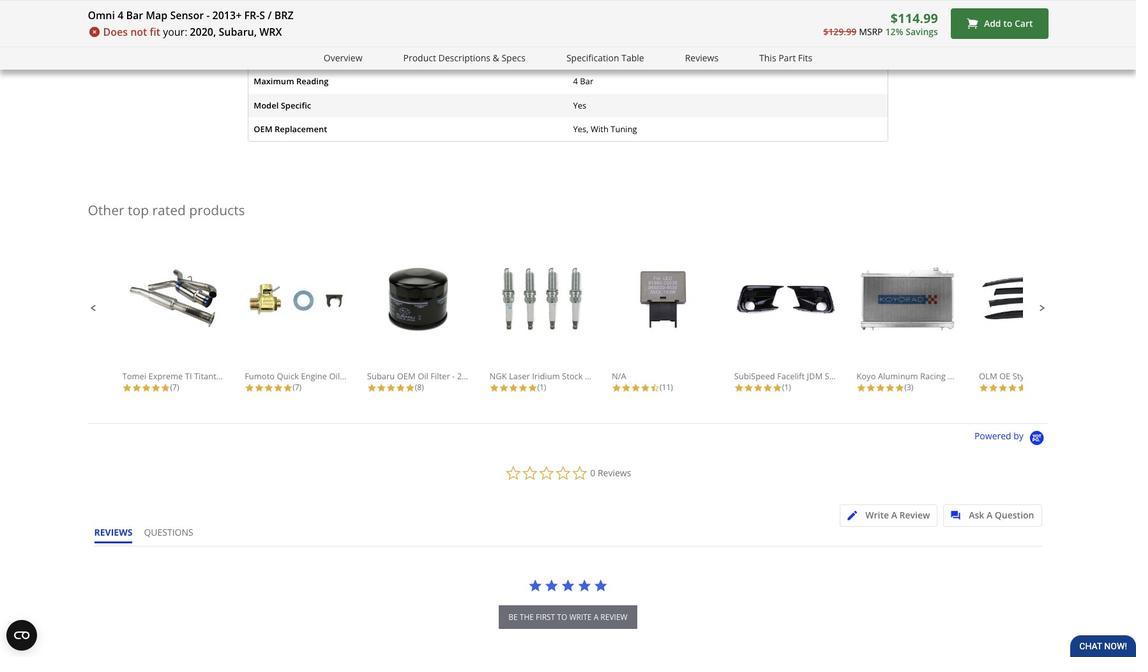 Task type: vqa. For each thing, say whether or not it's contained in the screenshot.
also
no



Task type: locate. For each thing, give the bounding box(es) containing it.
(1) right "laser" on the bottom left of the page
[[538, 382, 547, 393]]

cart
[[1015, 17, 1033, 30]]

koyo aluminum racing radiator -...
[[857, 370, 993, 382]]

2 oil from the left
[[418, 370, 429, 382]]

1 a from the left
[[892, 509, 898, 521]]

0 horizontal spatial to
[[557, 612, 568, 623]]

to inside button
[[557, 612, 568, 623]]

0 vertical spatial reviews
[[685, 52, 719, 64]]

subaru oem oil filter - 2015+ wrx
[[367, 370, 501, 382]]

2 1 total reviews element from the left
[[735, 382, 837, 393]]

cat-
[[234, 370, 249, 382]]

to right add
[[1004, 17, 1013, 30]]

laser
[[509, 370, 530, 382]]

2 7 total reviews element from the left
[[245, 382, 347, 393]]

radiator
[[948, 370, 981, 382]]

back...
[[249, 370, 274, 382]]

expreme
[[149, 370, 183, 382]]

- right radiator
[[983, 370, 986, 382]]

0 vertical spatial wrx
[[260, 25, 282, 39]]

0 horizontal spatial oil
[[329, 370, 340, 382]]

1 vertical spatial wrx
[[483, 370, 501, 382]]

tab list
[[94, 526, 205, 546]]

fumoto quick engine oil drain valve... link
[[245, 265, 393, 382]]

11 total reviews element
[[612, 382, 714, 393]]

7 total reviews element
[[122, 382, 225, 393], [245, 382, 347, 393]]

bar down matte
[[580, 76, 594, 87]]

oil left drain
[[329, 370, 340, 382]]

rated
[[152, 201, 186, 219]]

0 vertical spatial bar
[[126, 8, 143, 22]]

$129.99
[[824, 25, 857, 38]]

... left oe
[[986, 370, 993, 382]]

0 horizontal spatial wrx
[[260, 25, 282, 39]]

1 vertical spatial reviews
[[598, 467, 631, 479]]

open widget image
[[6, 620, 37, 651]]

star image
[[132, 383, 142, 393], [245, 383, 254, 393], [254, 383, 264, 393], [283, 383, 293, 393], [386, 383, 396, 393], [406, 383, 415, 393], [490, 383, 499, 393], [499, 383, 509, 393], [612, 383, 622, 393], [631, 383, 641, 393], [641, 383, 650, 393], [735, 383, 744, 393], [857, 383, 867, 393], [867, 383, 876, 393], [979, 383, 989, 393], [989, 383, 999, 393], [999, 383, 1008, 393], [1008, 383, 1018, 393], [529, 579, 543, 593], [545, 579, 559, 593], [561, 579, 575, 593], [594, 579, 608, 593]]

1 horizontal spatial reviews
[[685, 52, 719, 64]]

1 horizontal spatial (7)
[[293, 382, 302, 393]]

products
[[189, 201, 245, 219]]

does
[[103, 25, 128, 39]]

with
[[591, 123, 609, 135]]

subispeed facelift jdm style... link
[[735, 265, 850, 382]]

0 horizontal spatial (7)
[[170, 382, 179, 393]]

product descriptions & specs
[[403, 52, 526, 64]]

koyo
[[857, 370, 876, 382]]

powered
[[975, 430, 1012, 442]]

powered by link
[[975, 430, 1049, 446]]

1 vertical spatial oem
[[397, 370, 416, 382]]

2 (1) from the left
[[782, 382, 791, 393]]

omni
[[88, 8, 115, 22]]

0 horizontal spatial 4
[[118, 8, 123, 22]]

carbon
[[598, 52, 627, 63]]

1 horizontal spatial (1)
[[782, 382, 791, 393]]

reviews right 'fiber'
[[685, 52, 719, 64]]

oem right subaru
[[397, 370, 416, 382]]

1 1 total reviews element from the left
[[490, 382, 592, 393]]

(1)
[[538, 382, 547, 393], [782, 382, 791, 393]]

1 7 total reviews element from the left
[[122, 382, 225, 393]]

$114.99 $129.99 msrp 12% savings
[[824, 9, 939, 38]]

1 ... from the left
[[986, 370, 993, 382]]

wrx down /
[[260, 25, 282, 39]]

(3)
[[905, 382, 914, 393]]

subaru,
[[219, 25, 257, 39]]

oem down 'model'
[[254, 123, 273, 135]]

1 (7) from the left
[[170, 382, 179, 393]]

bar
[[126, 8, 143, 22], [580, 76, 594, 87]]

2020,
[[190, 25, 216, 39]]

1 horizontal spatial 1 total reviews element
[[735, 382, 837, 393]]

specs
[[502, 52, 526, 64]]

(7) right back...
[[293, 382, 302, 393]]

this part fits
[[760, 52, 813, 64]]

tab list containing reviews
[[94, 526, 205, 546]]

oem
[[254, 123, 273, 135], [397, 370, 416, 382]]

1 total reviews element for facelift
[[735, 382, 837, 393]]

2 (7) from the left
[[293, 382, 302, 393]]

0 horizontal spatial ...
[[986, 370, 993, 382]]

0 horizontal spatial 1 total reviews element
[[490, 382, 592, 393]]

oem inside "link"
[[397, 370, 416, 382]]

drain
[[342, 370, 363, 382]]

model specific
[[254, 99, 311, 111]]

table
[[622, 52, 644, 64]]

specification table
[[567, 52, 644, 64]]

guards
[[1053, 370, 1081, 382]]

0 horizontal spatial bar
[[126, 8, 143, 22]]

half star image
[[650, 383, 660, 393]]

be the first to write a review
[[509, 612, 628, 623]]

a
[[594, 612, 599, 623]]

1 horizontal spatial a
[[987, 509, 993, 521]]

ask a question button
[[944, 505, 1042, 527]]

part
[[779, 52, 796, 64]]

the
[[520, 612, 534, 623]]

0 horizontal spatial oem
[[254, 123, 273, 135]]

- right filter
[[452, 370, 455, 382]]

0 reviews
[[591, 467, 631, 479]]

- right guards on the right bottom of the page
[[1083, 370, 1086, 382]]

1 horizontal spatial 7 total reviews element
[[245, 382, 347, 393]]

1 horizontal spatial ...
[[1086, 370, 1092, 382]]

yes,
[[573, 123, 589, 135]]

(7)
[[170, 382, 179, 393], [293, 382, 302, 393]]

1 horizontal spatial oil
[[418, 370, 429, 382]]

1 (1) from the left
[[538, 382, 547, 393]]

n/a link
[[612, 265, 714, 382]]

to right first
[[557, 612, 568, 623]]

1 vertical spatial to
[[557, 612, 568, 623]]

(1) left jdm in the bottom right of the page
[[782, 382, 791, 393]]

bar up not
[[126, 8, 143, 22]]

... inside olm oe style rain guards -... link
[[1086, 370, 1092, 382]]

dialog image
[[951, 511, 967, 521]]

(2)
[[1027, 382, 1036, 393]]

-
[[207, 8, 210, 22], [452, 370, 455, 382], [983, 370, 986, 382], [1083, 370, 1086, 382]]

4 up yes
[[573, 76, 578, 87]]

0 horizontal spatial a
[[892, 509, 898, 521]]

2 a from the left
[[987, 509, 993, 521]]

0 horizontal spatial 7 total reviews element
[[122, 382, 225, 393]]

0 vertical spatial 4
[[118, 8, 123, 22]]

ngk laser iridium stock heat range...
[[490, 370, 636, 382]]

oil left filter
[[418, 370, 429, 382]]

fumoto quick engine oil drain valve...
[[245, 370, 393, 382]]

(7) for quick
[[293, 382, 302, 393]]

wrx inside "link"
[[483, 370, 501, 382]]

1 oil from the left
[[329, 370, 340, 382]]

1 horizontal spatial to
[[1004, 17, 1013, 30]]

2 ... from the left
[[1086, 370, 1092, 382]]

star image
[[122, 383, 132, 393], [142, 383, 151, 393], [151, 383, 161, 393], [161, 383, 170, 393], [264, 383, 274, 393], [274, 383, 283, 393], [367, 383, 377, 393], [377, 383, 386, 393], [396, 383, 406, 393], [509, 383, 518, 393], [518, 383, 528, 393], [528, 383, 538, 393], [622, 383, 631, 393], [744, 383, 754, 393], [754, 383, 763, 393], [763, 383, 773, 393], [773, 383, 782, 393], [876, 383, 886, 393], [886, 383, 895, 393], [895, 383, 905, 393], [1018, 383, 1027, 393], [578, 579, 592, 593]]

wrx right "2015+" at the bottom
[[483, 370, 501, 382]]

1 vertical spatial bar
[[580, 76, 594, 87]]

1 total reviews element
[[490, 382, 592, 393], [735, 382, 837, 393]]

reviews
[[685, 52, 719, 64], [598, 467, 631, 479]]

1 horizontal spatial oem
[[397, 370, 416, 382]]

reviews right 0
[[598, 467, 631, 479]]

- up 2020,
[[207, 8, 210, 22]]

4
[[118, 8, 123, 22], [573, 76, 578, 87]]

1 horizontal spatial wrx
[[483, 370, 501, 382]]

other top rated products
[[88, 201, 245, 219]]

engine
[[301, 370, 327, 382]]

reviews link
[[685, 51, 719, 66]]

/
[[268, 8, 272, 22]]

12%
[[886, 25, 904, 38]]

(7) left ti
[[170, 382, 179, 393]]

rain
[[1034, 370, 1051, 382]]

fit
[[150, 25, 160, 39]]

a right "ask"
[[987, 509, 993, 521]]

n/a
[[612, 370, 627, 382]]

a right write in the right bottom of the page
[[892, 509, 898, 521]]

4 up does
[[118, 8, 123, 22]]

0 vertical spatial to
[[1004, 17, 1013, 30]]

... right guards on the right bottom of the page
[[1086, 370, 1092, 382]]

be
[[509, 612, 518, 623]]

wrx for does not fit your: 2020, subaru, wrx
[[260, 25, 282, 39]]

top
[[128, 201, 149, 219]]

1 vertical spatial 4
[[573, 76, 578, 87]]

0 horizontal spatial (1)
[[538, 382, 547, 393]]

- inside subaru oem oil filter - 2015+ wrx "link"
[[452, 370, 455, 382]]



Task type: describe. For each thing, give the bounding box(es) containing it.
7 total reviews element for expreme
[[122, 382, 225, 393]]

filter
[[431, 370, 450, 382]]

facelift
[[778, 370, 805, 382]]

a for ask
[[987, 509, 993, 521]]

does not fit your: 2020, subaru, wrx
[[103, 25, 282, 39]]

review
[[601, 612, 628, 623]]

2 total reviews element
[[979, 382, 1082, 393]]

fumoto
[[245, 370, 275, 382]]

tuning
[[611, 123, 637, 135]]

stock
[[562, 370, 583, 382]]

question
[[995, 509, 1035, 521]]

add to cart button
[[951, 8, 1049, 39]]

style
[[1013, 370, 1032, 382]]

0
[[591, 467, 596, 479]]

(8)
[[415, 382, 424, 393]]

style...
[[825, 370, 850, 382]]

titantium
[[194, 370, 231, 382]]

heat
[[585, 370, 604, 382]]

1 total reviews element for laser
[[490, 382, 592, 393]]

write
[[866, 509, 889, 521]]

0 vertical spatial oem
[[254, 123, 273, 135]]

ngk
[[490, 370, 507, 382]]

to inside button
[[1004, 17, 1013, 30]]

olm oe style rain guards -...
[[979, 370, 1092, 382]]

subaru
[[367, 370, 395, 382]]

review
[[900, 509, 931, 521]]

1 horizontal spatial bar
[[580, 76, 594, 87]]

matte carbon fiber
[[573, 52, 648, 63]]

map
[[146, 8, 168, 22]]

0 horizontal spatial reviews
[[598, 467, 631, 479]]

add
[[985, 17, 1002, 30]]

maximum reading
[[254, 76, 329, 87]]

8 total reviews element
[[367, 382, 469, 393]]

1 horizontal spatial 4
[[573, 76, 578, 87]]

sensor
[[170, 8, 204, 22]]

write no frame image
[[848, 511, 864, 521]]

not
[[130, 25, 147, 39]]

add to cart
[[985, 17, 1033, 30]]

replacement
[[275, 123, 327, 135]]

write
[[570, 612, 592, 623]]

be the first to write a review button
[[499, 606, 637, 629]]

valve...
[[366, 370, 393, 382]]

3 total reviews element
[[857, 382, 959, 393]]

racing
[[921, 370, 946, 382]]

koyo aluminum racing radiator -... link
[[857, 265, 993, 382]]

write a review button
[[840, 505, 938, 527]]

subispeed facelift jdm style...
[[735, 370, 850, 382]]

ti
[[185, 370, 192, 382]]

ask
[[969, 509, 985, 521]]

fr-
[[244, 8, 260, 22]]

brz
[[275, 8, 294, 22]]

jdm
[[807, 370, 823, 382]]

first
[[536, 612, 555, 623]]

msrp
[[859, 25, 883, 38]]

wrx for subaru oem oil filter - 2015+ wrx
[[483, 370, 501, 382]]

subaru oem oil filter - 2015+ wrx link
[[367, 265, 501, 382]]

this part fits link
[[760, 51, 813, 66]]

- inside olm oe style rain guards -... link
[[1083, 370, 1086, 382]]

product descriptions & specs link
[[403, 51, 526, 66]]

descriptions
[[439, 52, 491, 64]]

fiber
[[629, 52, 648, 63]]

range...
[[606, 370, 636, 382]]

2015+
[[457, 370, 481, 382]]

specification table link
[[567, 51, 644, 66]]

this
[[760, 52, 777, 64]]

quick
[[277, 370, 299, 382]]

your:
[[163, 25, 187, 39]]

... inside koyo aluminum racing radiator -... link
[[986, 370, 993, 382]]

questions
[[144, 526, 193, 538]]

reading
[[296, 76, 329, 87]]

yes, with tuning
[[573, 123, 637, 135]]

olm oe style rain guards -... link
[[979, 265, 1092, 382]]

reviews
[[94, 526, 133, 538]]

(7) for expreme
[[170, 382, 179, 393]]

oe
[[1000, 370, 1011, 382]]

yes
[[573, 99, 587, 111]]

aluminum
[[878, 370, 919, 382]]

2013+
[[212, 8, 242, 22]]

$114.99
[[891, 9, 939, 27]]

tomei expreme ti titantium cat-back...
[[122, 370, 274, 382]]

ngk laser iridium stock heat range... link
[[490, 265, 636, 382]]

a for write
[[892, 509, 898, 521]]

matte
[[573, 52, 596, 63]]

4 bar
[[573, 76, 594, 87]]

(11)
[[660, 382, 673, 393]]

by
[[1014, 430, 1024, 442]]

- inside koyo aluminum racing radiator -... link
[[983, 370, 986, 382]]

savings
[[906, 25, 939, 38]]

fits
[[798, 52, 813, 64]]

overview
[[324, 52, 363, 64]]

7 total reviews element for quick
[[245, 382, 347, 393]]

(1) for laser
[[538, 382, 547, 393]]

tomei expreme ti titantium cat-back... link
[[122, 265, 274, 382]]

(1) for facelift
[[782, 382, 791, 393]]



